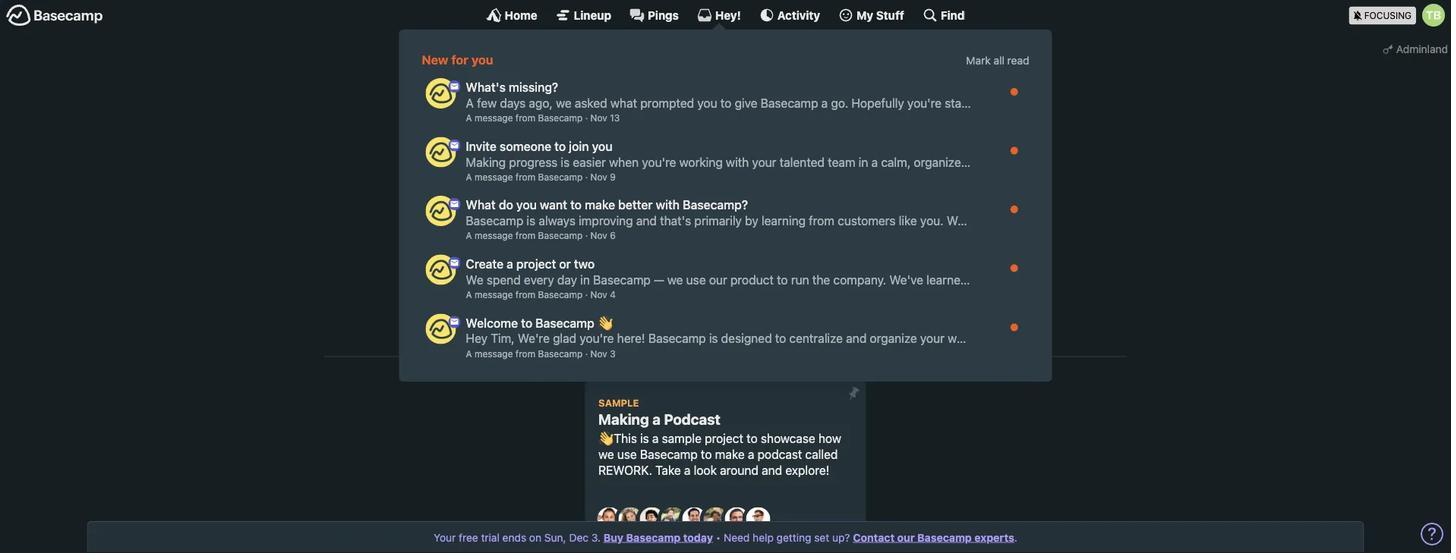 Task type: locate. For each thing, give the bounding box(es) containing it.
3 from from the top
[[516, 231, 535, 241]]

annie bryan image
[[597, 508, 622, 532]]

message up welcome
[[475, 290, 513, 300]]

4 a from the top
[[466, 290, 472, 300]]

basecamp down welcome to basecamp 👋 at the left bottom of page
[[538, 348, 583, 359]]

a down welcome
[[466, 348, 472, 359]]

2 basecamp image from the top
[[426, 137, 456, 167]]

13
[[610, 113, 620, 123]]

1 horizontal spatial you
[[516, 198, 537, 212]]

None submit
[[842, 381, 866, 406]]

a for invite
[[466, 172, 472, 182]]

recent
[[582, 123, 613, 135]]

1 vertical spatial invite
[[466, 139, 497, 153]]

3
[[610, 348, 616, 359]]

your
[[434, 532, 456, 544]]

message down what's
[[475, 113, 513, 123]]

1 vertical spatial you
[[592, 139, 613, 153]]

basecamp
[[538, 113, 583, 123], [538, 172, 583, 182], [454, 209, 512, 223], [538, 231, 583, 241], [538, 290, 583, 300], [536, 316, 595, 330], [538, 348, 583, 359], [640, 447, 698, 462], [626, 532, 681, 544], [917, 532, 972, 544]]

a up quickly
[[466, 172, 472, 182]]

2 nov from the top
[[590, 172, 607, 182]]

2 vertical spatial you
[[516, 198, 537, 212]]

free
[[459, 532, 478, 544]]

1 vertical spatial basecamp image
[[426, 255, 456, 285]]

you down recent
[[592, 139, 613, 153]]

a down what's
[[466, 113, 472, 123]]

1 horizontal spatial tim burton image
[[1422, 4, 1445, 27]]

4 from from the top
[[516, 290, 535, 300]]

nov left 13
[[590, 113, 607, 123]]

👋 down nov 4 element
[[598, 316, 610, 330]]

tim burton image up welcome
[[453, 285, 477, 309]]

a down 'create'
[[466, 290, 472, 300]]

recently visited
[[675, 350, 776, 363]]

from
[[516, 113, 535, 123], [516, 172, 535, 182], [516, 231, 535, 241], [516, 290, 535, 300], [516, 348, 535, 359]]

you right get
[[516, 198, 537, 212]]

1 onboarding image from the top
[[448, 198, 461, 210]]

project
[[690, 87, 729, 102], [516, 257, 556, 271], [705, 432, 743, 446]]

onboarding image for invite someone to join you
[[448, 139, 461, 151]]

a up around
[[748, 447, 754, 462]]

onboarding image up quickly
[[448, 139, 461, 151]]

2 vertical spatial basecamp image
[[426, 314, 456, 344]]

basecamp right our
[[917, 532, 972, 544]]

2 message from the top
[[475, 172, 513, 182]]

1 vertical spatial onboarding image
[[448, 316, 461, 328]]

make up around
[[715, 447, 745, 462]]

use
[[617, 447, 637, 462]]

how
[[819, 432, 841, 446]]

nov 9 element
[[590, 172, 616, 182]]

a message from basecamp nov 9
[[466, 172, 616, 182]]

0 vertical spatial basecamp image
[[426, 196, 456, 226]]

a
[[655, 87, 661, 102], [507, 257, 513, 271], [652, 411, 661, 428], [652, 432, 659, 446], [748, 447, 754, 462], [684, 463, 691, 478]]

we
[[598, 447, 614, 462]]

a right is
[[652, 432, 659, 446]]

3 onboarding image from the top
[[448, 257, 461, 269]]

make inside the sample making a podcast 👋 this is a sample project to showcase how we use basecamp to make a podcast called rework. take a look around and explore!
[[715, 447, 745, 462]]

1 vertical spatial project
[[516, 257, 556, 271]]

nov left 3
[[590, 348, 607, 359]]

or
[[559, 257, 571, 271]]

1 vertical spatial basecamp image
[[426, 137, 456, 167]]

3 a from the top
[[466, 231, 472, 241]]

a up 'create'
[[466, 231, 472, 241]]

with inside main element
[[656, 198, 680, 212]]

nov 13 element
[[590, 113, 620, 123]]

project right new
[[690, 87, 729, 102]]

with inside quickly get up to speed with everything basecamp
[[588, 193, 611, 207]]

people
[[792, 87, 829, 102]]

basecamp down quickly get up to speed with everything basecamp
[[538, 231, 583, 241]]

sample
[[662, 432, 702, 446]]

project up around
[[705, 432, 743, 446]]

6
[[610, 231, 616, 241]]

onboarding image left welcome
[[448, 316, 461, 328]]

read
[[1007, 54, 1029, 67]]

1 a from the top
[[466, 113, 472, 123]]

invite
[[759, 87, 789, 102], [466, 139, 497, 153]]

victor cooper image
[[746, 508, 770, 532]]

2 basecamp image from the top
[[426, 255, 456, 285]]

nov left 4
[[590, 290, 607, 300]]

projects
[[616, 123, 656, 135]]

basecamp right buy at the bottom
[[626, 532, 681, 544]]

3 nov from the top
[[590, 231, 607, 241]]

invite people
[[759, 87, 829, 102]]

basecamp up 'take'
[[640, 447, 698, 462]]

what's
[[466, 80, 506, 94]]

0 vertical spatial make
[[585, 198, 615, 212]]

basecamp image for welcome to basecamp 👋
[[426, 314, 456, 344]]

sample making a podcast 👋 this is a sample project to showcase how we use basecamp to make a podcast called rework. take a look around and explore!
[[598, 397, 841, 478]]

a left 'look'
[[684, 463, 691, 478]]

create
[[466, 257, 504, 271]]

set
[[814, 532, 829, 544]]

make a new project
[[622, 87, 729, 102]]

do
[[499, 198, 513, 212]]

getting
[[777, 532, 811, 544]]

message for invite
[[475, 172, 513, 182]]

home link
[[486, 8, 537, 23]]

called
[[805, 447, 838, 462]]

0 vertical spatial onboarding image
[[448, 80, 461, 93]]

focusing button
[[1349, 0, 1451, 30]]

onboarding image left what
[[448, 198, 461, 210]]

nov left 9
[[590, 172, 607, 182]]

make down nov 9 element in the left top of the page
[[585, 198, 615, 212]]

to right up
[[537, 193, 548, 207]]

from up welcome to basecamp 👋 at the left bottom of page
[[516, 290, 535, 300]]

with right better
[[656, 198, 680, 212]]

tim burton image for focusing
[[1422, 4, 1445, 27]]

basecamp up the join
[[538, 113, 583, 123]]

welcome to basecamp 👋
[[466, 316, 610, 330]]

a right "making"
[[652, 411, 661, 428]]

quickly get up to speed with everything basecamp
[[454, 193, 672, 223]]

tim burton image
[[742, 285, 766, 309]]

a for what
[[466, 231, 472, 241]]

take
[[655, 463, 681, 478]]

onboarding image for what's missing?
[[448, 80, 461, 93]]

1 basecamp image from the top
[[426, 196, 456, 226]]

4 nov from the top
[[590, 290, 607, 300]]

basecamp image left what
[[426, 196, 456, 226]]

invite for invite someone to join you
[[466, 139, 497, 153]]

our
[[897, 532, 915, 544]]

activity link
[[759, 8, 820, 23]]

a for create
[[466, 290, 472, 300]]

0 vertical spatial basecamp image
[[426, 78, 456, 108]]

5 from from the top
[[516, 348, 535, 359]]

ends
[[502, 532, 526, 544]]

with down nov 9 element in the left top of the page
[[588, 193, 611, 207]]

nov left 6 at top
[[590, 231, 607, 241]]

you right for
[[471, 52, 493, 67]]

from up create a project or two
[[516, 231, 535, 241]]

nov for to
[[590, 231, 607, 241]]

pings button
[[630, 8, 679, 23]]

pinned
[[535, 123, 569, 135]]

nov 6 element
[[590, 231, 616, 241]]

onboarding image left 'create'
[[448, 257, 461, 269]]

1 horizontal spatial with
[[656, 198, 680, 212]]

basecamp image
[[426, 196, 456, 226], [426, 255, 456, 285], [426, 314, 456, 344]]

for
[[451, 52, 469, 67]]

pings
[[648, 8, 679, 22]]

around
[[720, 463, 759, 478]]

mark all read button
[[966, 53, 1029, 69]]

contact our basecamp experts link
[[853, 532, 1014, 544]]

project down 'a message from basecamp nov 6'
[[516, 257, 556, 271]]

basecamp inside the sample making a podcast 👋 this is a sample project to showcase how we use basecamp to make a podcast called rework. take a look around and explore!
[[640, 447, 698, 462]]

home
[[505, 8, 537, 22]]

0 vertical spatial you
[[471, 52, 493, 67]]

2 onboarding image from the top
[[448, 316, 461, 328]]

1 message from the top
[[475, 113, 513, 123]]

from down welcome to basecamp 👋 at the left bottom of page
[[516, 348, 535, 359]]

2 vertical spatial onboarding image
[[448, 257, 461, 269]]

onboarding image
[[448, 198, 461, 210], [448, 316, 461, 328]]

you for do
[[516, 198, 537, 212]]

nov
[[590, 113, 607, 123], [590, 172, 607, 182], [590, 231, 607, 241], [590, 290, 607, 300], [590, 348, 607, 359]]

basecamp image
[[426, 78, 456, 108], [426, 137, 456, 167]]

5 a from the top
[[466, 348, 472, 359]]

1 vertical spatial onboarding image
[[448, 139, 461, 151]]

1 vertical spatial make
[[715, 447, 745, 462]]

what
[[466, 198, 496, 212]]

message down welcome
[[475, 348, 513, 359]]

0 vertical spatial 👋
[[598, 316, 610, 330]]

want
[[540, 198, 567, 212]]

this
[[614, 432, 637, 446]]

4 message from the top
[[475, 290, 513, 300]]

from for basecamp
[[516, 348, 535, 359]]

👋 up the we
[[598, 432, 611, 446]]

a right 'create'
[[507, 257, 513, 271]]

showcase
[[761, 432, 815, 446]]

3 message from the top
[[475, 231, 513, 241]]

message for what
[[475, 231, 513, 241]]

1 horizontal spatial invite
[[759, 87, 789, 102]]

2 from from the top
[[516, 172, 535, 182]]

tim burton image inside focusing 'popup button'
[[1422, 4, 1445, 27]]

5 message from the top
[[475, 348, 513, 359]]

jared davis image
[[640, 508, 664, 532]]

to left the join
[[555, 139, 566, 153]]

invite left someone at the top left of page
[[466, 139, 497, 153]]

basecamp down or
[[538, 290, 583, 300]]

1 basecamp image from the top
[[426, 78, 456, 108]]

invite someone to join you
[[466, 139, 613, 153]]

basecamp image left welcome
[[426, 314, 456, 344]]

visited
[[733, 350, 776, 363]]

project inside main element
[[516, 257, 556, 271]]

.
[[1014, 532, 1017, 544]]

from up up
[[516, 172, 535, 182]]

quickly get up to speed with everything basecamp link
[[441, 158, 722, 316]]

0 horizontal spatial invite
[[466, 139, 497, 153]]

onboarding image down new for you
[[448, 80, 461, 93]]

onboarding image
[[448, 80, 461, 93], [448, 139, 461, 151], [448, 257, 461, 269]]

0 vertical spatial invite
[[759, 87, 789, 102]]

make a new project link
[[609, 79, 742, 111]]

message up 'create'
[[475, 231, 513, 241]]

basecamp inside quickly get up to speed with everything basecamp
[[454, 209, 512, 223]]

tim burton image inside quickly get up to speed with everything basecamp link
[[453, 285, 477, 309]]

0 vertical spatial tim burton image
[[1422, 4, 1445, 27]]

make
[[585, 198, 615, 212], [715, 447, 745, 462]]

today
[[683, 532, 713, 544]]

lineup link
[[556, 8, 611, 23]]

to up 'look'
[[701, 447, 712, 462]]

0 vertical spatial onboarding image
[[448, 198, 461, 210]]

basecamp image left 'create'
[[426, 255, 456, 285]]

basecamp down quickly
[[454, 209, 512, 223]]

my
[[857, 8, 873, 22]]

invite left people
[[759, 87, 789, 102]]

1 vertical spatial tim burton image
[[453, 285, 477, 309]]

basecamp image up quickly
[[426, 137, 456, 167]]

tim burton image up adminland
[[1422, 4, 1445, 27]]

👋 inside the sample making a podcast 👋 this is a sample project to showcase how we use basecamp to make a podcast called rework. take a look around and explore!
[[598, 432, 611, 446]]

3 basecamp image from the top
[[426, 314, 456, 344]]

nicole katz image
[[704, 508, 728, 532]]

a left new
[[655, 87, 661, 102]]

better
[[618, 198, 653, 212]]

tim burton image
[[1422, 4, 1445, 27], [453, 285, 477, 309]]

basecamp image down new
[[426, 78, 456, 108]]

invite inside main element
[[466, 139, 497, 153]]

buy basecamp today link
[[604, 532, 713, 544]]

0 horizontal spatial with
[[588, 193, 611, 207]]

0 horizontal spatial tim burton image
[[453, 285, 477, 309]]

basecamp image for invite someone to join you
[[426, 137, 456, 167]]

focusing
[[1364, 10, 1412, 21]]

someone
[[500, 139, 551, 153]]

2 onboarding image from the top
[[448, 139, 461, 151]]

from up someone at the top left of page
[[516, 113, 535, 123]]

1 vertical spatial 👋
[[598, 432, 611, 446]]

0 horizontal spatial you
[[471, 52, 493, 67]]

basecamp down a message from basecamp nov 4
[[536, 316, 595, 330]]

1 onboarding image from the top
[[448, 80, 461, 93]]

message up get
[[475, 172, 513, 182]]

1 horizontal spatial make
[[715, 447, 745, 462]]

steve marsh image
[[725, 508, 749, 532]]

0 horizontal spatial make
[[585, 198, 615, 212]]

2 vertical spatial project
[[705, 432, 743, 446]]

a
[[466, 113, 472, 123], [466, 172, 472, 182], [466, 231, 472, 241], [466, 290, 472, 300], [466, 348, 472, 359]]

to up podcast
[[747, 432, 758, 446]]

2 a from the top
[[466, 172, 472, 182]]



Task type: describe. For each thing, give the bounding box(es) containing it.
welcome
[[466, 316, 518, 330]]

1 nov from the top
[[590, 113, 607, 123]]

a message from basecamp nov 6
[[466, 231, 616, 241]]

basecamp image for what do you want to make better with basecamp?
[[426, 196, 456, 226]]

1 from from the top
[[516, 113, 535, 123]]

nov 4 element
[[590, 290, 616, 300]]

rework.
[[598, 463, 652, 478]]

basecamp up speed
[[538, 172, 583, 182]]

lineup
[[574, 8, 611, 22]]

nov for two
[[590, 290, 607, 300]]

everything
[[614, 193, 672, 207]]

adminland
[[1396, 43, 1448, 55]]

to down a message from basecamp nov 4
[[521, 316, 532, 330]]

contact
[[853, 532, 895, 544]]

get
[[498, 193, 516, 207]]

3.
[[591, 532, 601, 544]]

message for create
[[475, 290, 513, 300]]

make
[[622, 87, 651, 102]]

podcast
[[757, 447, 802, 462]]

mark
[[966, 54, 991, 67]]

basecamp image for what's missing?
[[426, 78, 456, 108]]

•
[[716, 532, 721, 544]]

find
[[941, 8, 965, 22]]

tim burton image for quickly get up to speed with everything basecamp
[[453, 285, 477, 309]]

mark all read
[[966, 54, 1029, 67]]

you for for
[[471, 52, 493, 67]]

sample
[[598, 397, 639, 409]]

hey!
[[715, 8, 741, 22]]

from for you
[[516, 231, 535, 241]]

josh fiske image
[[682, 508, 707, 532]]

message for what's
[[475, 113, 513, 123]]

message for welcome
[[475, 348, 513, 359]]

what do you want to make better with basecamp?
[[466, 198, 748, 212]]

new
[[664, 87, 687, 102]]

buy
[[604, 532, 624, 544]]

quickly
[[454, 193, 495, 207]]

&
[[572, 123, 579, 135]]

5 nov from the top
[[590, 348, 607, 359]]

make inside main element
[[585, 198, 615, 212]]

👋 inside main element
[[598, 316, 610, 330]]

main element
[[0, 0, 1451, 382]]

invite for invite people
[[759, 87, 789, 102]]

from for project
[[516, 290, 535, 300]]

new
[[422, 52, 448, 67]]

pinned & recent projects below ·
[[535, 123, 697, 135]]

new for you
[[422, 52, 493, 67]]

create a project or two
[[466, 257, 595, 271]]

a inside the make a new project link
[[655, 87, 661, 102]]

2 horizontal spatial you
[[592, 139, 613, 153]]

a inside main element
[[507, 257, 513, 271]]

a for what's
[[466, 113, 472, 123]]

speed
[[551, 193, 585, 207]]

find button
[[923, 8, 965, 23]]

is
[[640, 432, 649, 446]]

explore!
[[785, 463, 829, 478]]

a for welcome
[[466, 348, 472, 359]]

sun,
[[544, 532, 566, 544]]

look
[[694, 463, 717, 478]]

trial
[[481, 532, 500, 544]]

missing?
[[509, 80, 558, 94]]

hey! button
[[697, 8, 741, 23]]

onboarding image for welcome to basecamp 👋
[[448, 316, 461, 328]]

onboarding image for what do you want to make better with basecamp?
[[448, 198, 461, 210]]

dec
[[569, 532, 589, 544]]

0 vertical spatial project
[[690, 87, 729, 102]]

all
[[994, 54, 1005, 67]]

a message from basecamp nov 3
[[466, 348, 616, 359]]

from for to
[[516, 172, 535, 182]]

invite people link
[[746, 79, 842, 111]]

nov 3 element
[[590, 348, 616, 359]]

jennifer young image
[[661, 508, 685, 532]]

my stuff
[[857, 8, 904, 22]]

up?
[[832, 532, 850, 544]]

on
[[529, 532, 541, 544]]

help
[[753, 532, 774, 544]]

switch accounts image
[[6, 4, 103, 27]]

·
[[691, 123, 694, 135]]

podcast
[[664, 411, 721, 428]]

and
[[762, 463, 782, 478]]

basecamp image for create a project or two
[[426, 255, 456, 285]]

onboarding image for create a project or two
[[448, 257, 461, 269]]

project inside the sample making a podcast 👋 this is a sample project to showcase how we use basecamp to make a podcast called rework. take a look around and explore!
[[705, 432, 743, 446]]

nov for you
[[590, 172, 607, 182]]

basecamp?
[[683, 198, 748, 212]]

adminland link
[[1380, 38, 1451, 60]]

making
[[598, 411, 649, 428]]

recently
[[675, 350, 731, 363]]

a message from basecamp nov 13
[[466, 113, 620, 123]]

to inside quickly get up to speed with everything basecamp
[[537, 193, 548, 207]]

up
[[519, 193, 533, 207]]

to right the want at top left
[[570, 198, 582, 212]]

a message from basecamp nov 4
[[466, 290, 616, 300]]

your free trial ends on sun, dec  3. buy basecamp today • need help getting set up? contact our basecamp experts .
[[434, 532, 1017, 544]]

activity
[[777, 8, 820, 22]]

experts
[[974, 532, 1014, 544]]

cheryl walters image
[[619, 508, 643, 532]]

what's missing?
[[466, 80, 558, 94]]

stuff
[[876, 8, 904, 22]]

4
[[610, 290, 616, 300]]

two
[[574, 257, 595, 271]]

my stuff button
[[838, 8, 904, 23]]

9
[[610, 172, 616, 182]]



Task type: vqa. For each thing, say whether or not it's contained in the screenshot.
Notify me about new boosts every 3 hours button
no



